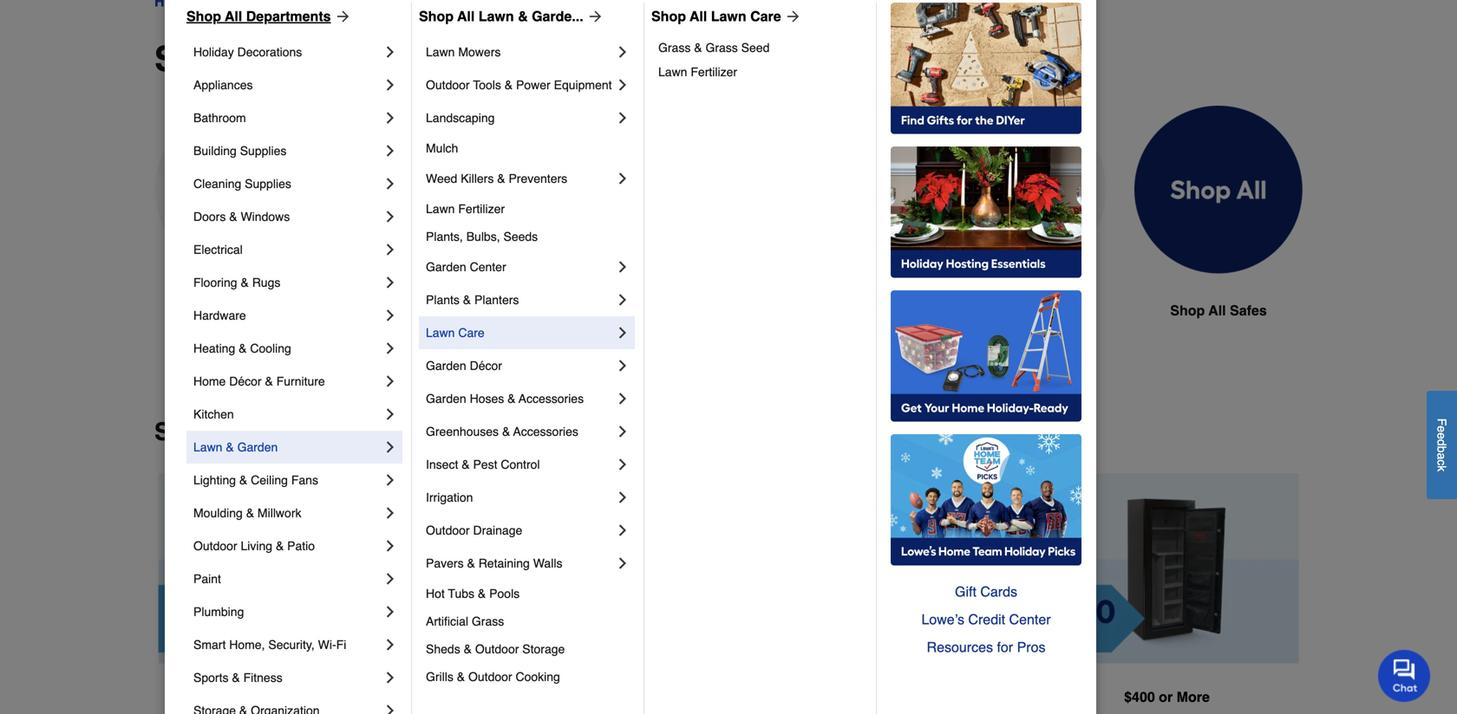 Task type: locate. For each thing, give the bounding box(es) containing it.
get your home holiday-ready. image
[[891, 291, 1082, 422]]

hardware
[[193, 309, 246, 323]]

1 vertical spatial lawn fertilizer link
[[426, 195, 632, 223]]

2 arrow right image from the left
[[584, 8, 604, 25]]

shop all lawn & garde...
[[419, 8, 584, 24]]

plants, bulbs, seeds
[[426, 230, 538, 244]]

chevron right image for garden hoses & accessories
[[614, 390, 632, 408]]

shop
[[187, 8, 221, 24], [419, 8, 454, 24], [651, 8, 686, 24]]

0 vertical spatial care
[[750, 8, 781, 24]]

shop
[[1170, 303, 1205, 319], [154, 419, 215, 446]]

fitness
[[243, 671, 283, 685]]

cleaning
[[193, 177, 241, 191]]

chevron right image for appliances
[[382, 76, 399, 94]]

seeds
[[504, 230, 538, 244]]

chevron right image for irrigation
[[614, 489, 632, 507]]

insect & pest control link
[[426, 448, 614, 481]]

0 vertical spatial home
[[591, 303, 629, 319]]

artificial grass link
[[426, 608, 632, 636]]

& left rugs
[[241, 276, 249, 290]]

chevron right image for sports & fitness
[[382, 670, 399, 687]]

irrigation link
[[426, 481, 614, 514]]

0 vertical spatial lawn fertilizer
[[658, 65, 737, 79]]

chevron right image for insect & pest control
[[614, 456, 632, 474]]

all for shop all departments
[[225, 8, 242, 24]]

garden down plants,
[[426, 260, 466, 274]]

&
[[518, 8, 528, 24], [694, 41, 702, 55], [505, 78, 513, 92], [497, 172, 505, 186], [229, 210, 237, 224], [241, 276, 249, 290], [463, 293, 471, 307], [239, 342, 247, 356], [265, 375, 273, 389], [508, 392, 516, 406], [502, 425, 510, 439], [226, 441, 234, 455], [462, 458, 470, 472], [239, 474, 247, 488], [246, 507, 254, 520], [276, 540, 284, 553], [467, 557, 475, 571], [478, 587, 486, 601], [464, 643, 472, 657], [457, 671, 465, 684], [232, 671, 240, 685]]

outdoor down moulding
[[193, 540, 237, 553]]

& left the furniture
[[265, 375, 273, 389]]

cards
[[981, 584, 1018, 600]]

shop inside shop all lawn & garde... link
[[419, 8, 454, 24]]

grills
[[426, 671, 454, 684]]

safes
[[154, 39, 247, 79], [252, 303, 289, 319], [432, 303, 469, 319], [633, 303, 670, 319], [1018, 303, 1055, 319], [1230, 303, 1267, 319], [222, 419, 287, 446]]

supplies
[[240, 144, 287, 158], [245, 177, 291, 191]]

1 horizontal spatial shop
[[1170, 303, 1205, 319]]

1 shop from the left
[[187, 8, 221, 24]]

0 horizontal spatial lawn fertilizer
[[426, 202, 505, 216]]

arrow right image up holiday decorations link
[[331, 8, 352, 25]]

heating
[[193, 342, 235, 356]]

fertilizer up plants, bulbs, seeds
[[458, 202, 505, 216]]

0 horizontal spatial décor
[[229, 375, 262, 389]]

shop up the lawn mowers
[[419, 8, 454, 24]]

arrow right image
[[331, 8, 352, 25], [584, 8, 604, 25]]

chevron right image for doors & windows
[[382, 208, 399, 226]]

greenhouses
[[426, 425, 499, 439]]

décor
[[470, 359, 502, 373], [229, 375, 262, 389]]

$400
[[883, 690, 913, 706]]

weed killers & preventers link
[[426, 162, 614, 195]]

moulding
[[193, 507, 243, 520]]

shop for shop all departments
[[187, 8, 221, 24]]

chevron right image for outdoor drainage
[[614, 522, 632, 540]]

supplies inside building supplies link
[[240, 144, 287, 158]]

home inside 'link'
[[591, 303, 629, 319]]

0 horizontal spatial arrow right image
[[331, 8, 352, 25]]

lawn fertilizer down grass & grass seed at the top of page
[[658, 65, 737, 79]]

e
[[1435, 426, 1449, 433], [1435, 433, 1449, 440]]

f e e d b a c k button
[[1427, 391, 1457, 500]]

shop up grass & grass seed at the top of page
[[651, 8, 686, 24]]

1 vertical spatial fertilizer
[[458, 202, 505, 216]]

walls
[[533, 557, 563, 571]]

garden up greenhouses
[[426, 392, 466, 406]]

& right the plants
[[463, 293, 471, 307]]

fireproof safes link
[[154, 106, 323, 363]]

1 horizontal spatial lawn fertilizer link
[[658, 60, 864, 84]]

c
[[1435, 460, 1449, 466]]

0 vertical spatial décor
[[470, 359, 502, 373]]

shop all departments
[[187, 8, 331, 24]]

shop all lawn care link
[[651, 6, 802, 27]]

home for home safes
[[591, 303, 629, 319]]

0 horizontal spatial lawn fertilizer link
[[426, 195, 632, 223]]

1 horizontal spatial center
[[1009, 612, 1051, 628]]

grass up sheds & outdoor storage
[[472, 615, 504, 629]]

garden down lawn care
[[426, 359, 466, 373]]

lawn & garden
[[193, 441, 278, 455]]

mulch link
[[426, 134, 632, 162]]

smart home, security, wi-fi
[[193, 638, 346, 652]]

0 horizontal spatial home
[[193, 375, 226, 389]]

arrow right image for shop all departments
[[331, 8, 352, 25]]

lowe's home team holiday picks. image
[[891, 435, 1082, 566]]

arrow right image
[[781, 8, 802, 25]]

1 horizontal spatial home
[[591, 303, 629, 319]]

gift cards link
[[891, 579, 1082, 606]]

accessories inside "link"
[[513, 425, 579, 439]]

decorations
[[237, 45, 302, 59]]

outdoor down the irrigation
[[426, 524, 470, 538]]

1 vertical spatial center
[[1009, 612, 1051, 628]]

0 vertical spatial center
[[470, 260, 506, 274]]

1 vertical spatial lawn fertilizer
[[426, 202, 505, 216]]

safes for file safes
[[1018, 303, 1055, 319]]

chevron right image for hardware
[[382, 307, 399, 324]]

1 vertical spatial home
[[193, 375, 226, 389]]

2 horizontal spatial grass
[[706, 41, 738, 55]]

& right doors
[[229, 210, 237, 224]]

shop inside shop all lawn care link
[[651, 8, 686, 24]]

home
[[591, 303, 629, 319], [193, 375, 226, 389]]

plants
[[426, 293, 460, 307]]

k
[[1435, 466, 1449, 472]]

garden décor link
[[426, 350, 614, 383]]

outdoor inside "link"
[[426, 78, 470, 92]]

décor down heating & cooling
[[229, 375, 262, 389]]

0 horizontal spatial shop
[[187, 8, 221, 24]]

artificial grass
[[426, 615, 504, 629]]

holiday decorations link
[[193, 36, 382, 69]]

credit
[[968, 612, 1005, 628]]

2 horizontal spatial shop
[[651, 8, 686, 24]]

control
[[501, 458, 540, 472]]

lawn fertilizer link down seed
[[658, 60, 864, 84]]

chevron right image for holiday decorations
[[382, 43, 399, 61]]

millwork
[[258, 507, 301, 520]]

shop up holiday
[[187, 8, 221, 24]]

holiday hosting essentials. image
[[891, 147, 1082, 278]]

shop for shop all lawn & garde...
[[419, 8, 454, 24]]

shop for shop all lawn care
[[651, 8, 686, 24]]

lighting & ceiling fans link
[[193, 464, 382, 497]]

chevron right image for plants & planters
[[614, 291, 632, 309]]

center down bulbs,
[[470, 260, 506, 274]]

lawn fertilizer
[[658, 65, 737, 79], [426, 202, 505, 216]]

1 horizontal spatial lawn fertilizer
[[658, 65, 737, 79]]

grass down 'shop all lawn care'
[[658, 41, 691, 55]]

shop for shop safes by price
[[154, 419, 215, 446]]

& down 'shop all lawn care'
[[694, 41, 702, 55]]

& left patio
[[276, 540, 284, 553]]

lawn up grass & grass seed at the top of page
[[711, 8, 747, 24]]

grills & outdoor cooking
[[426, 671, 560, 684]]

all for shop all lawn care
[[690, 8, 707, 24]]

$400 or more. image
[[1035, 474, 1299, 664]]

sheds & outdoor storage link
[[426, 636, 632, 664]]

chat invite button image
[[1378, 650, 1431, 703]]

sheds & outdoor storage
[[426, 643, 565, 657]]

& left garde...
[[518, 8, 528, 24]]

décor for lawn
[[470, 359, 502, 373]]

sports
[[193, 671, 229, 685]]

bulbs,
[[466, 230, 500, 244]]

outdoor living & patio
[[193, 540, 315, 553]]

& right tools
[[505, 78, 513, 92]]

shop all safes link
[[1135, 106, 1303, 363]]

grass down shop all lawn care link
[[706, 41, 738, 55]]

garden inside "link"
[[426, 359, 466, 373]]

lawn up mowers
[[479, 8, 514, 24]]

fertilizer down grass & grass seed at the top of page
[[691, 65, 737, 79]]

supplies up cleaning supplies
[[240, 144, 287, 158]]

arrow right image inside shop all lawn & garde... link
[[584, 8, 604, 25]]

kitchen
[[193, 408, 234, 422]]

outdoor tools & power equipment
[[426, 78, 612, 92]]

lowe's
[[922, 612, 965, 628]]

gun
[[400, 303, 428, 319]]

landscaping link
[[426, 101, 614, 134]]

heating & cooling link
[[193, 332, 382, 365]]

0 horizontal spatial care
[[458, 326, 485, 340]]

or
[[279, 690, 293, 706]]

safes for gun safes
[[432, 303, 469, 319]]

chevron right image
[[614, 76, 632, 94], [614, 109, 632, 127], [382, 274, 399, 291], [382, 307, 399, 324], [614, 390, 632, 408], [382, 406, 399, 423], [382, 439, 399, 456], [614, 456, 632, 474], [614, 522, 632, 540], [382, 538, 399, 555], [614, 555, 632, 573], [382, 604, 399, 621]]

shop inside shop all departments link
[[187, 8, 221, 24]]

& right the killers
[[497, 172, 505, 186]]

paint
[[193, 573, 221, 586]]

accessories up control
[[513, 425, 579, 439]]

arrow right image up equipment
[[584, 8, 604, 25]]

find gifts for the diyer. image
[[891, 3, 1082, 134]]

0 horizontal spatial shop
[[154, 419, 215, 446]]

grass & grass seed
[[658, 41, 770, 55]]

chevron right image for weed killers & preventers
[[614, 170, 632, 187]]

shop all safes
[[1170, 303, 1267, 319]]

chevron right image for lawn & garden
[[382, 439, 399, 456]]

gun safes link
[[350, 106, 519, 363]]

lawn fertilizer link up seeds
[[426, 195, 632, 223]]

lawn fertilizer up plants, bulbs, seeds
[[426, 202, 505, 216]]

& inside 'link'
[[463, 293, 471, 307]]

1 arrow right image from the left
[[331, 8, 352, 25]]

care down "plants & planters"
[[458, 326, 485, 340]]

3 shop from the left
[[651, 8, 686, 24]]

lawn
[[479, 8, 514, 24], [711, 8, 747, 24], [426, 45, 455, 59], [658, 65, 687, 79], [426, 202, 455, 216], [426, 326, 455, 340], [193, 441, 222, 455]]

chevron right image for garden center
[[614, 259, 632, 276]]

1 horizontal spatial décor
[[470, 359, 502, 373]]

more
[[1177, 690, 1210, 706]]

lawn care
[[426, 326, 485, 340]]

1 horizontal spatial arrow right image
[[584, 8, 604, 25]]

arrow right image inside shop all departments link
[[331, 8, 352, 25]]

pavers & retaining walls link
[[426, 547, 614, 580]]

1 horizontal spatial grass
[[658, 41, 691, 55]]

arrow right image for shop all lawn & garde...
[[584, 8, 604, 25]]

décor inside "link"
[[470, 359, 502, 373]]

1 vertical spatial supplies
[[245, 177, 291, 191]]

0 vertical spatial fertilizer
[[691, 65, 737, 79]]

a black sentrysafe fireproof safe. image
[[154, 106, 323, 274]]

center
[[470, 260, 506, 274], [1009, 612, 1051, 628]]

garden center link
[[426, 251, 614, 284]]

gift
[[955, 584, 977, 600]]

care up "grass & grass seed" link
[[750, 8, 781, 24]]

a black honeywell chest safe with the top open. image
[[743, 106, 911, 274]]

& right sheds
[[464, 643, 472, 657]]

lawn mowers
[[426, 45, 501, 59]]

& up lighting
[[226, 441, 234, 455]]

outdoor up landscaping
[[426, 78, 470, 92]]

cleaning supplies
[[193, 177, 291, 191]]

price
[[329, 419, 388, 446]]

power
[[516, 78, 551, 92]]

supplies up windows on the top of the page
[[245, 177, 291, 191]]

décor for departments
[[229, 375, 262, 389]]

resources for pros
[[927, 640, 1046, 656]]

0 vertical spatial supplies
[[240, 144, 287, 158]]

1 vertical spatial accessories
[[513, 425, 579, 439]]

shop all. image
[[1135, 106, 1303, 275]]

e up d
[[1435, 426, 1449, 433]]

hoses
[[470, 392, 504, 406]]

0 vertical spatial shop
[[1170, 303, 1205, 319]]

décor up hoses
[[470, 359, 502, 373]]

grills & outdoor cooking link
[[426, 664, 632, 691]]

chevron right image for smart home, security, wi-fi
[[382, 637, 399, 654]]

killers
[[461, 172, 494, 186]]

accessories down garden décor "link"
[[519, 392, 584, 406]]

lawn down grass & grass seed at the top of page
[[658, 65, 687, 79]]

chevron right image for cleaning supplies
[[382, 175, 399, 193]]

outdoor down sheds & outdoor storage
[[468, 671, 512, 684]]

center up pros
[[1009, 612, 1051, 628]]

& left pest at bottom
[[462, 458, 470, 472]]

supplies inside cleaning supplies link
[[245, 177, 291, 191]]

garden for garden décor
[[426, 359, 466, 373]]

1 horizontal spatial care
[[750, 8, 781, 24]]

chevron right image for plumbing
[[382, 604, 399, 621]]

1 vertical spatial décor
[[229, 375, 262, 389]]

chevron right image for home décor & furniture
[[382, 373, 399, 390]]

1 vertical spatial care
[[458, 326, 485, 340]]

& right sports
[[232, 671, 240, 685]]

e up b
[[1435, 433, 1449, 440]]

chevron right image
[[382, 43, 399, 61], [614, 43, 632, 61], [382, 76, 399, 94], [382, 109, 399, 127], [382, 142, 399, 160], [614, 170, 632, 187], [382, 175, 399, 193], [382, 208, 399, 226], [382, 241, 399, 259], [614, 259, 632, 276], [614, 291, 632, 309], [614, 324, 632, 342], [382, 340, 399, 357], [614, 357, 632, 375], [382, 373, 399, 390], [614, 423, 632, 441], [382, 472, 399, 489], [614, 489, 632, 507], [382, 505, 399, 522], [382, 571, 399, 588], [382, 637, 399, 654], [382, 670, 399, 687], [382, 703, 399, 715]]

2 shop from the left
[[419, 8, 454, 24]]

care
[[750, 8, 781, 24], [458, 326, 485, 340]]

plants, bulbs, seeds link
[[426, 223, 632, 251]]

plants,
[[426, 230, 463, 244]]

outdoor living & patio link
[[193, 530, 382, 563]]

safes inside 'link'
[[633, 303, 670, 319]]

lighting & ceiling fans
[[193, 474, 318, 488]]

garden
[[426, 260, 466, 274], [426, 359, 466, 373], [426, 392, 466, 406], [237, 441, 278, 455]]

& right tubs
[[478, 587, 486, 601]]

& left millwork
[[246, 507, 254, 520]]

1 horizontal spatial shop
[[419, 8, 454, 24]]

1 vertical spatial shop
[[154, 419, 215, 446]]



Task type: vqa. For each thing, say whether or not it's contained in the screenshot.
arrow right icon
yes



Task type: describe. For each thing, give the bounding box(es) containing it.
lighting
[[193, 474, 236, 488]]

a black sentrysafe home safe with the door ajar. image
[[547, 106, 715, 274]]

outdoor for outdoor tools & power equipment
[[426, 78, 470, 92]]

flooring
[[193, 276, 237, 290]]

windows
[[241, 210, 290, 224]]

plants & planters link
[[426, 284, 614, 317]]

outdoor for outdoor living & patio
[[193, 540, 237, 553]]

rugs
[[252, 276, 281, 290]]

chevron right image for outdoor tools & power equipment
[[614, 76, 632, 94]]

0 vertical spatial lawn fertilizer link
[[658, 60, 864, 84]]

doors
[[193, 210, 226, 224]]

chevron right image for greenhouses & accessories
[[614, 423, 632, 441]]

f e e d b a c k
[[1435, 419, 1449, 472]]

grass & grass seed link
[[658, 36, 864, 60]]

$99
[[252, 690, 275, 706]]

plants & planters
[[426, 293, 519, 307]]

paint link
[[193, 563, 382, 596]]

holiday
[[193, 45, 234, 59]]

pest
[[473, 458, 497, 472]]

lowe's credit center
[[922, 612, 1051, 628]]

supplies for building supplies
[[240, 144, 287, 158]]

chevron right image for moulding & millwork
[[382, 505, 399, 522]]

weed killers & preventers
[[426, 172, 567, 186]]

pools
[[489, 587, 520, 601]]

garde...
[[532, 8, 584, 24]]

$400 or
[[1124, 690, 1173, 706]]

security,
[[268, 638, 315, 652]]

outdoor up 'grills & outdoor cooking'
[[475, 643, 519, 657]]

home safes link
[[547, 106, 715, 363]]

home safes
[[591, 303, 670, 319]]

0 horizontal spatial grass
[[472, 615, 504, 629]]

outdoor drainage
[[426, 524, 522, 538]]

shop all lawn care
[[651, 8, 781, 24]]

$200 to $400. image
[[743, 474, 1007, 665]]

home for home décor & furniture
[[193, 375, 226, 389]]

all for shop all safes
[[1209, 303, 1226, 319]]

0 vertical spatial accessories
[[519, 392, 584, 406]]

sports & fitness link
[[193, 662, 382, 695]]

plumbing link
[[193, 596, 382, 629]]

1 e from the top
[[1435, 426, 1449, 433]]

cooking
[[516, 671, 560, 684]]

safes for home safes
[[633, 303, 670, 319]]

moulding & millwork link
[[193, 497, 382, 530]]

chevron right image for lawn mowers
[[614, 43, 632, 61]]

& down the 'garden hoses & accessories'
[[502, 425, 510, 439]]

chevron right image for outdoor living & patio
[[382, 538, 399, 555]]

0 horizontal spatial fertilizer
[[458, 202, 505, 216]]

holiday decorations
[[193, 45, 302, 59]]

ceiling
[[251, 474, 288, 488]]

shop all departments link
[[187, 6, 352, 27]]

bathroom link
[[193, 101, 382, 134]]

equipment
[[554, 78, 612, 92]]

& left 'cooling'
[[239, 342, 247, 356]]

supplies for cleaning supplies
[[245, 177, 291, 191]]

resources for pros link
[[891, 634, 1082, 662]]

greenhouses & accessories link
[[426, 416, 614, 448]]

chevron right image for landscaping
[[614, 109, 632, 127]]

$99 or less. image
[[158, 474, 422, 664]]

pros
[[1017, 640, 1046, 656]]

tools
[[473, 78, 501, 92]]

chevron right image for building supplies
[[382, 142, 399, 160]]

lowe's credit center link
[[891, 606, 1082, 634]]

chevron right image for heating & cooling
[[382, 340, 399, 357]]

by
[[293, 419, 322, 446]]

plumbing
[[193, 606, 244, 619]]

seed
[[741, 41, 770, 55]]

kitchen link
[[193, 398, 382, 431]]

departments
[[246, 8, 331, 24]]

lawn up plants,
[[426, 202, 455, 216]]

smart home, security, wi-fi link
[[193, 629, 382, 662]]

insect & pest control
[[426, 458, 540, 472]]

2 e from the top
[[1435, 433, 1449, 440]]

planters
[[475, 293, 519, 307]]

a tall black sports afield gun safe. image
[[350, 106, 519, 274]]

garden for garden hoses & accessories
[[426, 392, 466, 406]]

$99 or less
[[252, 690, 328, 706]]

furniture
[[276, 375, 325, 389]]

chevron right image for flooring & rugs
[[382, 274, 399, 291]]

& right pavers
[[467, 557, 475, 571]]

lawn mowers link
[[426, 36, 614, 69]]

pavers & retaining walls
[[426, 557, 563, 571]]

$400 or more
[[1124, 690, 1210, 706]]

lawn left mowers
[[426, 45, 455, 59]]

outdoor tools & power equipment link
[[426, 69, 614, 101]]

chevron right image for bathroom
[[382, 109, 399, 127]]

$100 to $200. image
[[450, 474, 715, 664]]

$200
[[836, 690, 867, 706]]

shop safes by price
[[154, 419, 388, 446]]

chevron right image for pavers & retaining walls
[[614, 555, 632, 573]]

chevron right image for paint
[[382, 571, 399, 588]]

artificial
[[426, 615, 468, 629]]

lawn down the gun safes
[[426, 326, 455, 340]]

cleaning supplies link
[[193, 167, 382, 200]]

& right grills
[[457, 671, 465, 684]]

$200 – $400
[[836, 690, 913, 706]]

outdoor for outdoor drainage
[[426, 524, 470, 538]]

appliances link
[[193, 69, 382, 101]]

greenhouses & accessories
[[426, 425, 579, 439]]

shop all lawn & garde... link
[[419, 6, 604, 27]]

fans
[[291, 474, 318, 488]]

chevron right image for kitchen
[[382, 406, 399, 423]]

lawn & garden link
[[193, 431, 382, 464]]

landscaping
[[426, 111, 495, 125]]

living
[[241, 540, 272, 553]]

–
[[871, 690, 879, 706]]

drainage
[[473, 524, 522, 538]]

sheds
[[426, 643, 460, 657]]

garden up lighting & ceiling fans
[[237, 441, 278, 455]]

moulding & millwork
[[193, 507, 301, 520]]

sports & fitness
[[193, 671, 283, 685]]

heating & cooling
[[193, 342, 291, 356]]

0 horizontal spatial center
[[470, 260, 506, 274]]

1 horizontal spatial fertilizer
[[691, 65, 737, 79]]

& right hoses
[[508, 392, 516, 406]]

all for shop all lawn & garde...
[[457, 8, 475, 24]]

chevron right image for garden décor
[[614, 357, 632, 375]]

chevron right image for lighting & ceiling fans
[[382, 472, 399, 489]]

& left "ceiling"
[[239, 474, 247, 488]]

shop for shop all safes
[[1170, 303, 1205, 319]]

retaining
[[479, 557, 530, 571]]

a black sentrysafe file safe with a key in the lock and the lid ajar. image
[[939, 106, 1107, 274]]

safes for shop safes by price
[[222, 419, 287, 446]]

garden for garden center
[[426, 260, 466, 274]]

safes for fireproof safes
[[252, 303, 289, 319]]

chevron right image for lawn care
[[614, 324, 632, 342]]

chevron right image for electrical
[[382, 241, 399, 259]]

lawn down the kitchen
[[193, 441, 222, 455]]

for
[[997, 640, 1013, 656]]

garden center
[[426, 260, 506, 274]]

outdoor drainage link
[[426, 514, 614, 547]]



